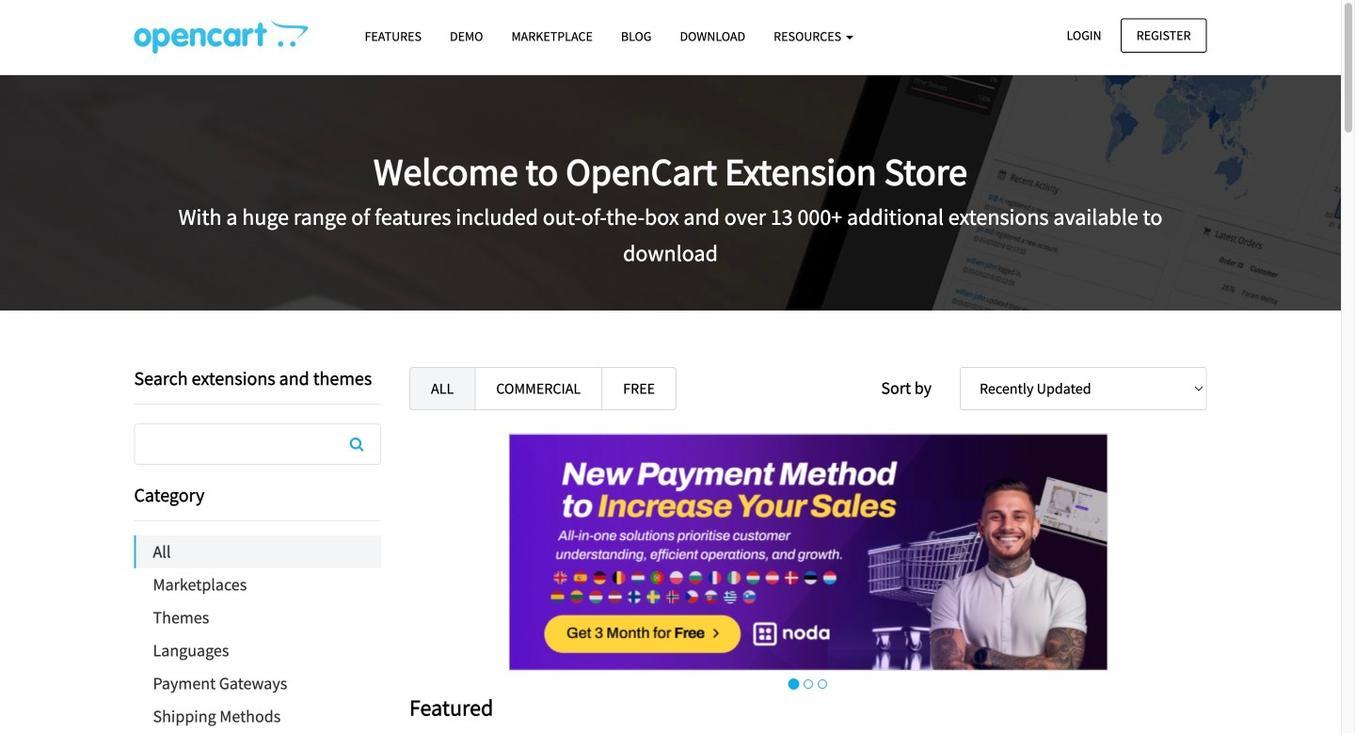 Task type: locate. For each thing, give the bounding box(es) containing it.
None text field
[[135, 424, 380, 464]]

search image
[[350, 437, 364, 452]]



Task type: vqa. For each thing, say whether or not it's contained in the screenshot.
plus square o image to the bottom
no



Task type: describe. For each thing, give the bounding box(es) containing it.
opencart extensions image
[[134, 20, 308, 54]]

node image
[[508, 433, 1108, 671]]



